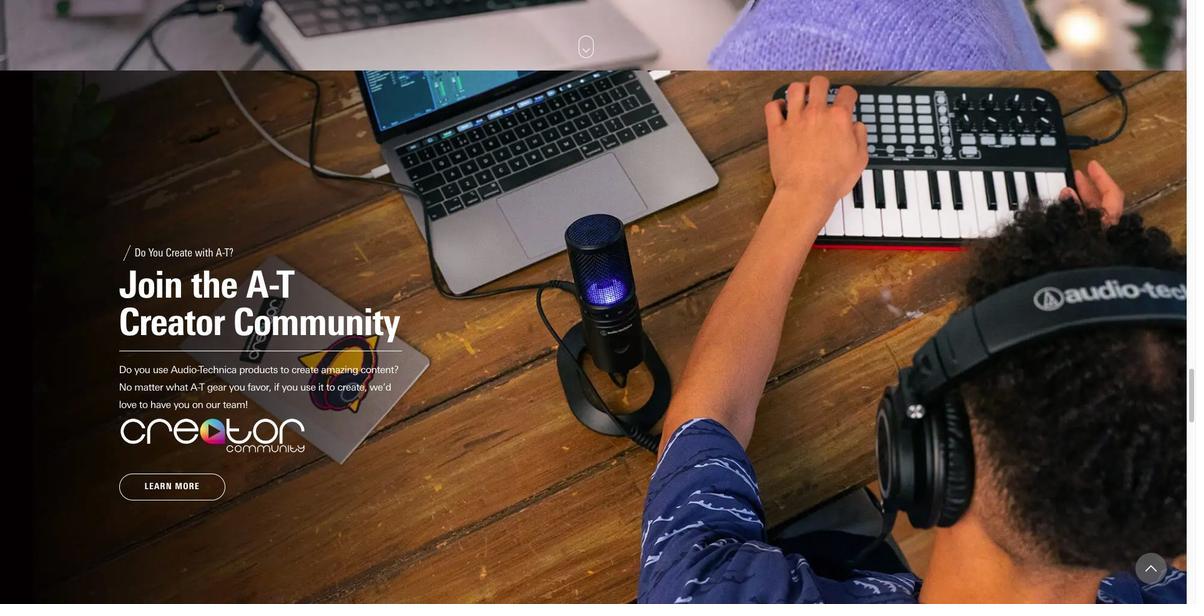 Task type: describe. For each thing, give the bounding box(es) containing it.
more
[[175, 482, 200, 492]]

it
[[318, 381, 324, 393]]

products
[[239, 364, 278, 376]]

have
[[150, 399, 171, 411]]

you right do
[[134, 364, 150, 376]]

learn more
[[145, 482, 200, 492]]

do
[[119, 364, 132, 376]]

on
[[192, 399, 203, 411]]

matter
[[134, 381, 163, 393]]

learn more button
[[119, 474, 225, 501]]

no
[[119, 381, 132, 393]]

amazing
[[321, 364, 358, 376]]

love
[[119, 399, 137, 411]]

gear
[[207, 381, 227, 393]]

create
[[292, 364, 319, 376]]

content?
[[361, 364, 399, 376]]

you left on
[[174, 399, 190, 411]]

our
[[206, 399, 220, 411]]

you right the if
[[282, 381, 298, 393]]

we'd
[[370, 381, 391, 393]]

2 horizontal spatial to
[[326, 381, 335, 393]]

create,
[[338, 381, 367, 393]]

what
[[166, 381, 188, 393]]

if
[[274, 381, 279, 393]]



Task type: vqa. For each thing, say whether or not it's contained in the screenshot.
topmost use
yes



Task type: locate. For each thing, give the bounding box(es) containing it.
0 vertical spatial use
[[153, 364, 168, 376]]

you up team!
[[229, 381, 245, 393]]

learn more link
[[119, 474, 225, 501]]

to left create
[[280, 364, 289, 376]]

1 horizontal spatial use
[[300, 381, 316, 393]]

2 vertical spatial to
[[139, 399, 148, 411]]

learn
[[145, 482, 172, 492]]

to right love
[[139, 399, 148, 411]]

audio-
[[171, 364, 199, 376]]

technica
[[199, 364, 237, 376]]

1 vertical spatial to
[[326, 381, 335, 393]]

to right it
[[326, 381, 335, 393]]

0 vertical spatial to
[[280, 364, 289, 376]]

to
[[280, 364, 289, 376], [326, 381, 335, 393], [139, 399, 148, 411]]

use left it
[[300, 381, 316, 393]]

favor,
[[248, 381, 271, 393]]

0 horizontal spatial to
[[139, 399, 148, 411]]

you
[[134, 364, 150, 376], [229, 381, 245, 393], [282, 381, 298, 393], [174, 399, 190, 411]]

creator sitting at desk with laptop microphone and keyboard image
[[0, 71, 1188, 605]]

arrow up image
[[1146, 563, 1158, 575]]

t
[[200, 381, 205, 393]]

use
[[153, 364, 168, 376], [300, 381, 316, 393]]

1 vertical spatial use
[[300, 381, 316, 393]]

use up matter
[[153, 364, 168, 376]]

0 horizontal spatial use
[[153, 364, 168, 376]]

team!
[[223, 399, 248, 411]]

1 horizontal spatial to
[[280, 364, 289, 376]]

do you use audio-technica products to create amazing content? no matter what a-t gear you favor, if you use it to create, we'd love to have you on our team!
[[119, 364, 399, 411]]

a-
[[191, 381, 200, 393]]



